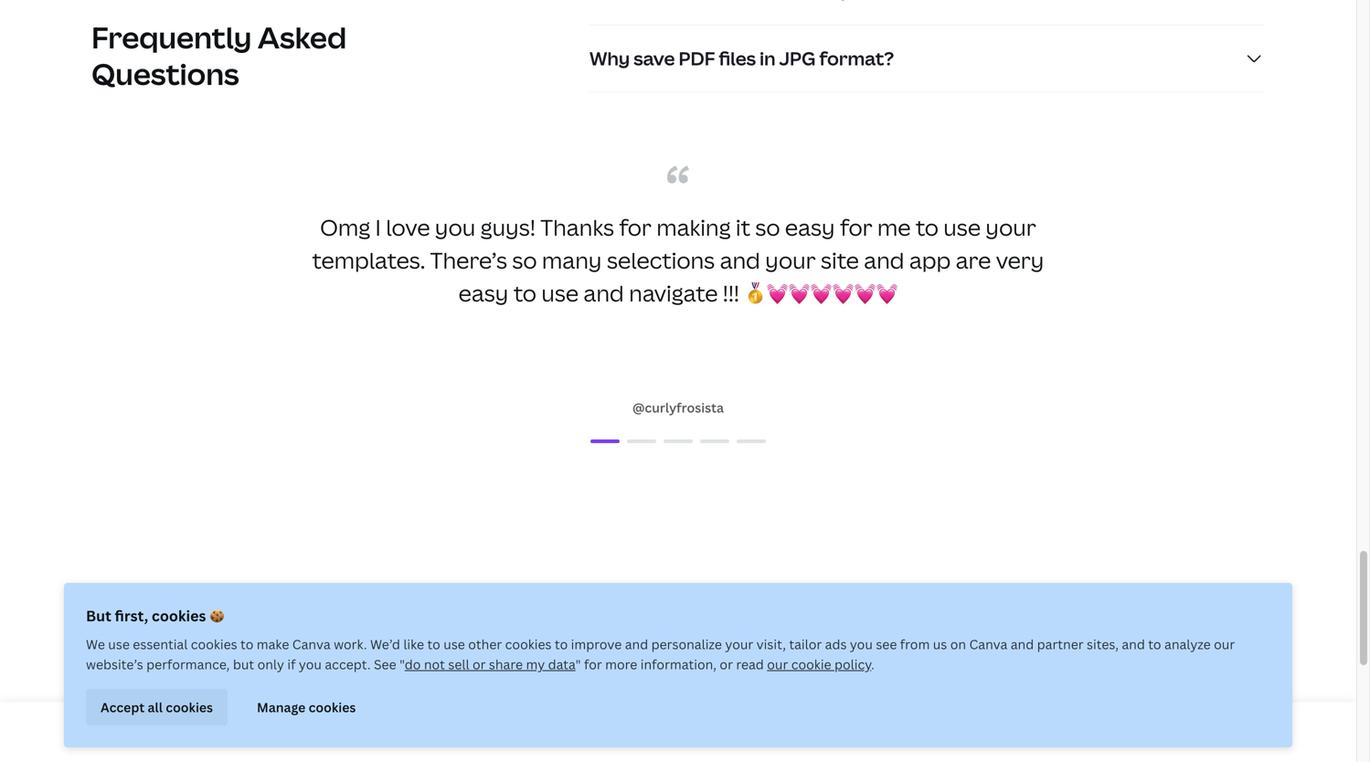 Task type: describe. For each thing, give the bounding box(es) containing it.
website's
[[86, 656, 143, 673]]

use up are
[[944, 212, 981, 242]]

frequently asked questions
[[91, 17, 347, 94]]

why save pdf files in jpg format? button
[[590, 25, 1265, 91]]

guys!
[[481, 212, 536, 242]]

2 canva from the left
[[970, 636, 1008, 653]]

to down guys!
[[514, 278, 537, 308]]

cookies inside "button"
[[166, 699, 213, 716]]

use up website's
[[108, 636, 130, 653]]

navigate
[[629, 278, 718, 308]]

save
[[634, 46, 675, 71]]

only
[[257, 656, 284, 673]]

manage cookies button
[[242, 689, 371, 726]]

to up data
[[555, 636, 568, 653]]

quotation mark image
[[667, 165, 689, 184]]

we
[[86, 636, 105, 653]]

but
[[233, 656, 254, 673]]

why
[[590, 46, 630, 71]]

omg i love you guys! thanks for making it so easy for me to use your templates. there's so many selections and your site and app are very easy to use and navigate !!! 🥇💓💓💓💓💓💓
[[312, 212, 1044, 308]]

and right sites,
[[1122, 636, 1145, 653]]

🍪
[[210, 606, 224, 626]]

asked
[[258, 17, 347, 57]]

frequently
[[91, 17, 252, 57]]

pdf
[[679, 46, 715, 71]]

your inside we use essential cookies to make canva work. we'd like to use other cookies to improve and personalize your visit, tailor ads you see from us on canva and partner sites, and to analyze our website's performance, but only if you accept. see "
[[725, 636, 754, 653]]

2 or from the left
[[720, 656, 733, 673]]

1 horizontal spatial more
[[605, 656, 638, 673]]

cookies up essential
[[152, 606, 206, 626]]

!!!
[[723, 278, 740, 308]]

and down many
[[584, 278, 624, 308]]

read
[[736, 656, 764, 673]]

we use essential cookies to make canva work. we'd like to use other cookies to improve and personalize your visit, tailor ads you see from us on canva and partner sites, and to analyze our website's performance, but only if you accept. see "
[[86, 636, 1235, 673]]

1 or from the left
[[473, 656, 486, 673]]

use up sell
[[444, 636, 465, 653]]

jpg
[[779, 46, 816, 71]]

me
[[878, 212, 911, 242]]

sell
[[448, 656, 470, 673]]

0 horizontal spatial you
[[299, 656, 322, 673]]

2 " from the left
[[576, 656, 581, 673]]

do not sell or share my data " for more information, or read our cookie policy .
[[405, 656, 875, 673]]

but first, cookies 🍪
[[86, 606, 224, 626]]

thanks
[[541, 212, 614, 242]]

site
[[821, 245, 859, 275]]

we'd
[[370, 636, 400, 653]]

manage
[[257, 699, 306, 716]]

use down many
[[542, 278, 579, 308]]

2 horizontal spatial for
[[840, 212, 873, 242]]

on
[[951, 636, 966, 653]]

🥇💓💓💓💓💓💓
[[744, 278, 898, 308]]

0 horizontal spatial more
[[379, 665, 437, 695]]

other
[[468, 636, 502, 653]]

files
[[719, 46, 756, 71]]

love
[[386, 212, 430, 242]]

to up app
[[916, 212, 939, 242]]

analyze
[[1165, 636, 1211, 653]]

partner
[[1037, 636, 1084, 653]]

essential
[[133, 636, 188, 653]]

performance,
[[146, 656, 230, 673]]

make
[[257, 636, 289, 653]]

see
[[876, 636, 897, 653]]

information,
[[641, 656, 717, 673]]

like
[[403, 636, 424, 653]]

cookies down 🍪
[[191, 636, 237, 653]]



Task type: vqa. For each thing, say whether or not it's contained in the screenshot.
2nd OR from left
yes



Task type: locate. For each thing, give the bounding box(es) containing it.
policy
[[835, 656, 871, 673]]

omg
[[320, 212, 370, 242]]

share
[[489, 656, 523, 673]]

to left the analyze
[[1149, 636, 1162, 653]]

0 horizontal spatial for
[[584, 656, 602, 673]]

so right it
[[755, 212, 780, 242]]

our cookie policy link
[[767, 656, 871, 673]]

you up 'there's'
[[435, 212, 476, 242]]

all
[[148, 699, 163, 716]]

for down 'improve'
[[584, 656, 602, 673]]

selections
[[607, 245, 715, 275]]

1 horizontal spatial for
[[619, 212, 652, 242]]

editor
[[511, 665, 580, 695]]

" down 'improve'
[[576, 656, 581, 673]]

do not sell or share my data link
[[405, 656, 576, 673]]

improve
[[571, 636, 622, 653]]

accept all cookies button
[[86, 689, 228, 726]]

cookies up my
[[505, 636, 552, 653]]

more down 'improve'
[[605, 656, 638, 673]]

1 vertical spatial easy
[[459, 278, 509, 308]]

select a quotation tab list
[[294, 430, 1062, 452]]

use
[[944, 212, 981, 242], [542, 278, 579, 308], [108, 636, 130, 653], [444, 636, 465, 653]]

1 horizontal spatial your
[[765, 245, 816, 275]]

you
[[435, 212, 476, 242], [850, 636, 873, 653], [299, 656, 322, 673]]

0 horizontal spatial easy
[[459, 278, 509, 308]]

1 vertical spatial your
[[765, 245, 816, 275]]

in
[[760, 46, 776, 71]]

1 horizontal spatial or
[[720, 656, 733, 673]]

you up policy
[[850, 636, 873, 653]]

1 canva from the left
[[292, 636, 331, 653]]

manage cookies
[[257, 699, 356, 716]]

cookies down explore
[[309, 699, 356, 716]]

0 horizontal spatial or
[[473, 656, 486, 673]]

personalize
[[652, 636, 722, 653]]

1 horizontal spatial easy
[[785, 212, 835, 242]]

making
[[657, 212, 731, 242]]

0 vertical spatial our
[[1214, 636, 1235, 653]]

and
[[720, 245, 761, 275], [864, 245, 905, 275], [584, 278, 624, 308], [625, 636, 648, 653], [1011, 636, 1034, 653], [1122, 636, 1145, 653]]

see
[[374, 656, 396, 673]]

your up 🥇💓💓💓💓💓💓
[[765, 245, 816, 275]]

so down guys!
[[512, 245, 537, 275]]

and left the partner
[[1011, 636, 1034, 653]]

work.
[[334, 636, 367, 653]]

@curlyfrosista
[[633, 399, 724, 416]]

1 horizontal spatial you
[[435, 212, 476, 242]]

many
[[542, 245, 602, 275]]

my
[[526, 656, 545, 673]]

cookies right all
[[166, 699, 213, 716]]

or right sell
[[473, 656, 486, 673]]

more
[[605, 656, 638, 673], [379, 665, 437, 695]]

very
[[996, 245, 1044, 275]]

our
[[1214, 636, 1235, 653], [767, 656, 788, 673]]

tailor
[[789, 636, 822, 653]]

canva
[[292, 636, 331, 653], [970, 636, 1008, 653]]

0 horizontal spatial so
[[512, 245, 537, 275]]

not
[[424, 656, 445, 673]]

1 horizontal spatial our
[[1214, 636, 1235, 653]]

accept.
[[325, 656, 371, 673]]

0 vertical spatial your
[[986, 212, 1036, 242]]

and down the me
[[864, 245, 905, 275]]

for up selections
[[619, 212, 652, 242]]

accept all cookies
[[101, 699, 213, 716]]

are
[[956, 245, 991, 275]]

from
[[900, 636, 930, 653]]

" right see
[[400, 656, 405, 673]]

2 horizontal spatial your
[[986, 212, 1036, 242]]

your up read in the bottom of the page
[[725, 636, 754, 653]]

more down like
[[379, 665, 437, 695]]

0 horizontal spatial "
[[400, 656, 405, 673]]

you right if
[[299, 656, 322, 673]]

why save pdf files in jpg format?
[[590, 46, 894, 71]]

2 vertical spatial your
[[725, 636, 754, 653]]

1 vertical spatial so
[[512, 245, 537, 275]]

or left read in the bottom of the page
[[720, 656, 733, 673]]

us
[[933, 636, 947, 653]]

0 horizontal spatial your
[[725, 636, 754, 653]]

1 vertical spatial you
[[850, 636, 873, 653]]

our right the analyze
[[1214, 636, 1235, 653]]

for up site
[[840, 212, 873, 242]]

cookies inside button
[[309, 699, 356, 716]]

your
[[986, 212, 1036, 242], [765, 245, 816, 275], [725, 636, 754, 653]]

to up but
[[240, 636, 254, 653]]

and down it
[[720, 245, 761, 275]]

but
[[86, 606, 111, 626]]

to right like
[[427, 636, 441, 653]]

your up 'very'
[[986, 212, 1036, 242]]

cookies
[[152, 606, 206, 626], [191, 636, 237, 653], [505, 636, 552, 653], [166, 699, 213, 716], [309, 699, 356, 716]]

"
[[400, 656, 405, 673], [576, 656, 581, 673]]

explore more photo editor features
[[291, 665, 678, 695]]

ads
[[825, 636, 847, 653]]

accept
[[101, 699, 145, 716]]

our inside we use essential cookies to make canva work. we'd like to use other cookies to improve and personalize your visit, tailor ads you see from us on canva and partner sites, and to analyze our website's performance, but only if you accept. see "
[[1214, 636, 1235, 653]]

.
[[871, 656, 875, 673]]

1 horizontal spatial canva
[[970, 636, 1008, 653]]

explore
[[291, 665, 374, 695]]

or
[[473, 656, 486, 673], [720, 656, 733, 673]]

0 vertical spatial you
[[435, 212, 476, 242]]

1 horizontal spatial "
[[576, 656, 581, 673]]

canva right on
[[970, 636, 1008, 653]]

1 " from the left
[[400, 656, 405, 673]]

cookie
[[791, 656, 832, 673]]

sites,
[[1087, 636, 1119, 653]]

visit,
[[757, 636, 786, 653]]

photo
[[441, 665, 507, 695]]

do
[[405, 656, 421, 673]]

" inside we use essential cookies to make canva work. we'd like to use other cookies to improve and personalize your visit, tailor ads you see from us on canva and partner sites, and to analyze our website's performance, but only if you accept. see "
[[400, 656, 405, 673]]

0 horizontal spatial canva
[[292, 636, 331, 653]]

format?
[[820, 46, 894, 71]]

app
[[910, 245, 951, 275]]

questions
[[91, 54, 239, 94]]

easy down 'there's'
[[459, 278, 509, 308]]

0 vertical spatial easy
[[785, 212, 835, 242]]

easy up site
[[785, 212, 835, 242]]

data
[[548, 656, 576, 673]]

1 horizontal spatial so
[[755, 212, 780, 242]]

0 vertical spatial so
[[755, 212, 780, 242]]

2 horizontal spatial you
[[850, 636, 873, 653]]

templates.
[[312, 245, 425, 275]]

so
[[755, 212, 780, 242], [512, 245, 537, 275]]

for
[[619, 212, 652, 242], [840, 212, 873, 242], [584, 656, 602, 673]]

our down visit,
[[767, 656, 788, 673]]

to
[[916, 212, 939, 242], [514, 278, 537, 308], [240, 636, 254, 653], [427, 636, 441, 653], [555, 636, 568, 653], [1149, 636, 1162, 653]]

if
[[287, 656, 296, 673]]

and up do not sell or share my data " for more information, or read our cookie policy .
[[625, 636, 648, 653]]

2 vertical spatial you
[[299, 656, 322, 673]]

there's
[[430, 245, 507, 275]]

i
[[375, 212, 381, 242]]

features
[[584, 665, 678, 695]]

easy
[[785, 212, 835, 242], [459, 278, 509, 308]]

canva up if
[[292, 636, 331, 653]]

0 horizontal spatial our
[[767, 656, 788, 673]]

1 vertical spatial our
[[767, 656, 788, 673]]

it
[[736, 212, 751, 242]]

you inside omg i love you guys! thanks for making it so easy for me to use your templates. there's so many selections and your site and app are very easy to use and navigate !!! 🥇💓💓💓💓💓💓
[[435, 212, 476, 242]]

first,
[[115, 606, 148, 626]]



